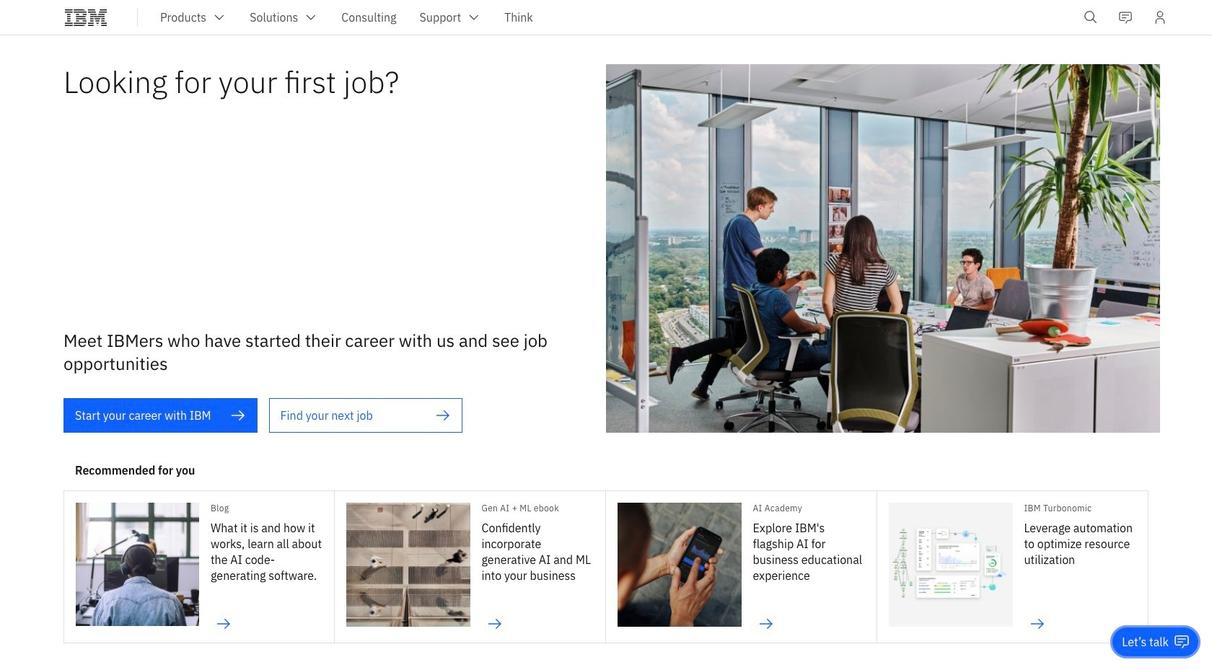 Task type: describe. For each thing, give the bounding box(es) containing it.
let's talk element
[[1123, 634, 1169, 650]]



Task type: vqa. For each thing, say whether or not it's contained in the screenshot.
'Let's talk' ELEMENT
yes



